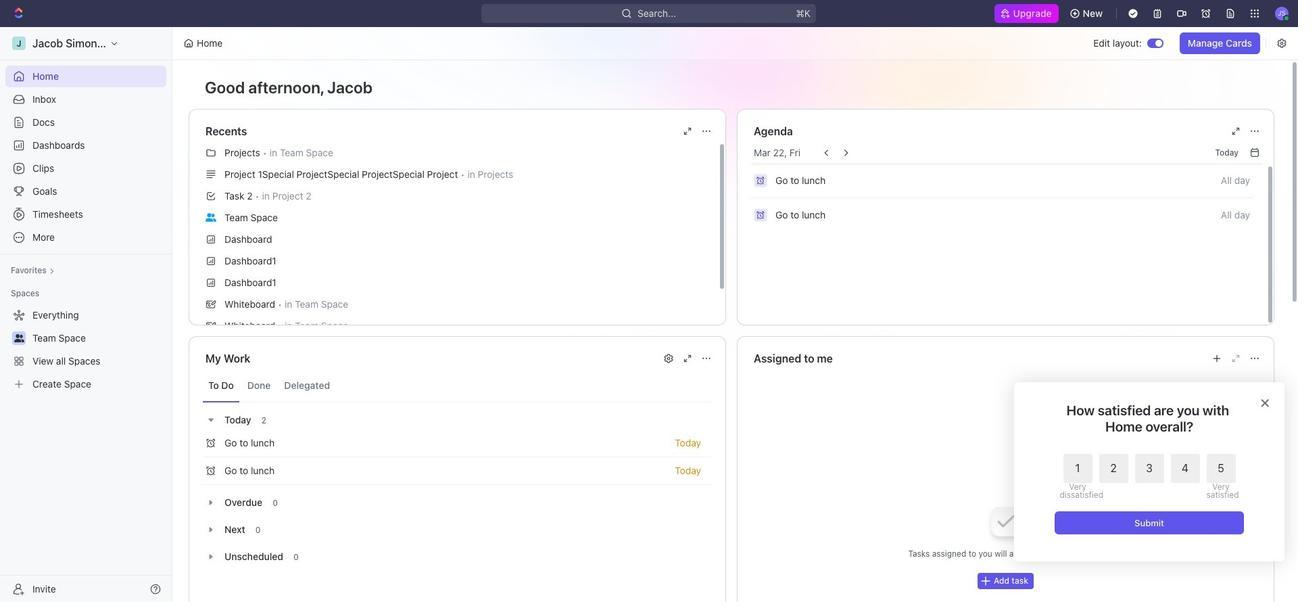 Task type: vqa. For each thing, say whether or not it's contained in the screenshot.
option group
yes



Task type: locate. For each thing, give the bounding box(es) containing it.
sidebar navigation
[[0, 27, 175, 602]]

tree inside 'sidebar' navigation
[[5, 304, 166, 395]]

dialog
[[1015, 382, 1285, 561]]

tree
[[5, 304, 166, 395]]

option group
[[1060, 454, 1236, 499]]



Task type: describe. For each thing, give the bounding box(es) containing it.
user group image
[[14, 334, 24, 342]]

jacob simon's workspace, , element
[[12, 37, 26, 50]]



